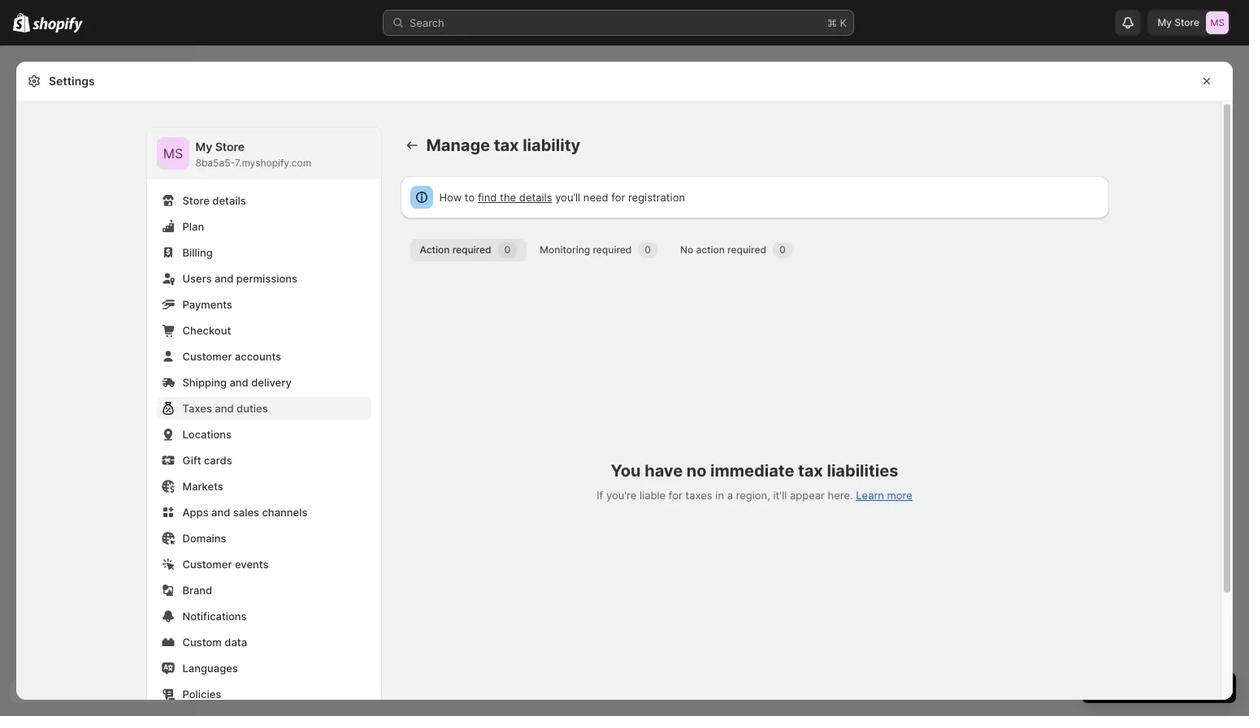 Task type: describe. For each thing, give the bounding box(es) containing it.
you
[[611, 461, 641, 481]]

custom
[[182, 636, 222, 649]]

my store image
[[1206, 11, 1229, 34]]

no action required
[[680, 244, 767, 256]]

how
[[439, 191, 462, 204]]

appear
[[790, 489, 825, 502]]

more
[[887, 489, 913, 502]]

monitoring
[[540, 244, 590, 256]]

if
[[597, 489, 603, 502]]

need
[[583, 191, 609, 204]]

learn more link
[[856, 489, 913, 502]]

channels
[[262, 506, 308, 519]]

my store 8ba5a5-7.myshopify.com
[[195, 140, 311, 169]]

the
[[500, 191, 516, 204]]

permissions
[[236, 272, 297, 285]]

0 horizontal spatial store
[[182, 194, 210, 207]]

you'll
[[555, 191, 581, 204]]

duties
[[237, 402, 268, 415]]

and for permissions
[[215, 272, 234, 285]]

customer events
[[182, 558, 269, 571]]

shop settings menu element
[[147, 128, 381, 717]]

shipping and delivery link
[[156, 371, 371, 394]]

8ba5a5-
[[195, 157, 235, 169]]

store details
[[182, 194, 246, 207]]

events
[[235, 558, 269, 571]]

apps and sales channels
[[182, 506, 308, 519]]

tax inside the you have no immediate tax liabilities if you're liable for taxes in a region, it'll appear here. learn more
[[798, 461, 823, 481]]

1 horizontal spatial shopify image
[[33, 17, 83, 33]]

my for my store
[[1158, 16, 1172, 28]]

learn
[[856, 489, 884, 502]]

3 required from the left
[[728, 244, 767, 256]]

settings dialog
[[16, 62, 1233, 717]]

action required
[[420, 244, 491, 256]]

region,
[[736, 489, 770, 502]]

you have no immediate tax liabilities if you're liable for taxes in a region, it'll appear here. learn more
[[597, 461, 913, 502]]

shipping and delivery
[[182, 376, 292, 389]]

customer accounts link
[[156, 345, 371, 368]]

payments
[[182, 298, 232, 311]]

markets link
[[156, 476, 371, 498]]

store for my store 8ba5a5-7.myshopify.com
[[215, 140, 245, 154]]

policies link
[[156, 684, 371, 706]]

plan
[[182, 220, 204, 233]]

liabilities
[[827, 461, 899, 481]]

you're
[[606, 489, 637, 502]]

0 vertical spatial for
[[612, 191, 625, 204]]

0 for no action required
[[780, 244, 786, 256]]

liability
[[523, 136, 581, 155]]

ms button
[[156, 137, 189, 170]]

customer accounts
[[182, 350, 281, 363]]

0 for monitoring required
[[645, 244, 651, 256]]

liable
[[640, 489, 666, 502]]

7.myshopify.com
[[235, 157, 311, 169]]

store for my store
[[1175, 16, 1200, 28]]

1 horizontal spatial details
[[519, 191, 552, 204]]

plan link
[[156, 215, 371, 238]]

sales
[[233, 506, 259, 519]]

required for action required
[[452, 244, 491, 256]]

billing link
[[156, 241, 371, 264]]

brand link
[[156, 580, 371, 602]]

no
[[687, 461, 707, 481]]

taxes and duties link
[[156, 397, 371, 420]]

customer events link
[[156, 554, 371, 576]]

my store
[[1158, 16, 1200, 28]]

action
[[420, 244, 450, 256]]

brand
[[182, 584, 212, 597]]



Task type: locate. For each thing, give the bounding box(es) containing it.
and inside taxes and duties link
[[215, 402, 234, 415]]

data
[[225, 636, 247, 649]]

and for sales
[[211, 506, 230, 519]]

and right users
[[215, 272, 234, 285]]

1 vertical spatial store
[[215, 140, 245, 154]]

0 left the no
[[645, 244, 651, 256]]

here.
[[828, 489, 853, 502]]

my up 8ba5a5- at top left
[[195, 140, 212, 154]]

and down the customer accounts at the left of page
[[230, 376, 249, 389]]

settings
[[49, 74, 95, 88]]

no
[[680, 244, 694, 256]]

my for my store 8ba5a5-7.myshopify.com
[[195, 140, 212, 154]]

0 horizontal spatial 0
[[504, 244, 511, 256]]

action
[[696, 244, 725, 256]]

store details link
[[156, 189, 371, 212]]

details right the
[[519, 191, 552, 204]]

search
[[410, 16, 444, 29]]

locations link
[[156, 423, 371, 446]]

0 vertical spatial customer
[[182, 350, 232, 363]]

languages
[[182, 662, 238, 675]]

store inside "my store 8ba5a5-7.myshopify.com"
[[215, 140, 245, 154]]

accounts
[[235, 350, 281, 363]]

customer for customer accounts
[[182, 350, 232, 363]]

⌘ k
[[827, 16, 847, 29]]

required for monitoring required
[[593, 244, 632, 256]]

users and permissions link
[[156, 267, 371, 290]]

0 right the no action required
[[780, 244, 786, 256]]

1 horizontal spatial for
[[669, 489, 683, 502]]

monitoring required
[[540, 244, 632, 256]]

and for duties
[[215, 402, 234, 415]]

locations
[[182, 428, 232, 441]]

customer for customer events
[[182, 558, 232, 571]]

markets
[[182, 480, 223, 493]]

domains
[[182, 532, 226, 545]]

2 horizontal spatial required
[[728, 244, 767, 256]]

required right the action
[[452, 244, 491, 256]]

customer down domains
[[182, 558, 232, 571]]

and inside apps and sales channels link
[[211, 506, 230, 519]]

to
[[465, 191, 475, 204]]

cards
[[204, 454, 232, 467]]

2 0 from the left
[[645, 244, 651, 256]]

tab list containing action required
[[407, 238, 1103, 262]]

apps and sales channels link
[[156, 502, 371, 524]]

0 horizontal spatial tax
[[494, 136, 519, 155]]

and inside shipping and delivery link
[[230, 376, 249, 389]]

checkout link
[[156, 319, 371, 342]]

tab list inside settings dialog
[[407, 238, 1103, 262]]

tab list
[[407, 238, 1103, 262]]

my inside "my store 8ba5a5-7.myshopify.com"
[[195, 140, 212, 154]]

required right the action at the top of page
[[728, 244, 767, 256]]

0 horizontal spatial details
[[212, 194, 246, 207]]

2 required from the left
[[593, 244, 632, 256]]

taxes
[[182, 402, 212, 415]]

in
[[716, 489, 724, 502]]

for right liable
[[669, 489, 683, 502]]

checkout
[[182, 324, 231, 337]]

immediate
[[711, 461, 794, 481]]

store left my store icon
[[1175, 16, 1200, 28]]

languages link
[[156, 658, 371, 680]]

0 vertical spatial tax
[[494, 136, 519, 155]]

store
[[1175, 16, 1200, 28], [215, 140, 245, 154], [182, 194, 210, 207]]

3 0 from the left
[[780, 244, 786, 256]]

1 customer from the top
[[182, 350, 232, 363]]

billing
[[182, 246, 213, 259]]

customer inside "link"
[[182, 350, 232, 363]]

payments link
[[156, 293, 371, 316]]

dialog
[[1240, 62, 1249, 701]]

a
[[727, 489, 733, 502]]

it'll
[[773, 489, 787, 502]]

details inside the shop settings menu element
[[212, 194, 246, 207]]

1 horizontal spatial 0
[[645, 244, 651, 256]]

1 required from the left
[[452, 244, 491, 256]]

0 horizontal spatial for
[[612, 191, 625, 204]]

for right need
[[612, 191, 625, 204]]

0 horizontal spatial required
[[452, 244, 491, 256]]

and right 'taxes'
[[215, 402, 234, 415]]

required
[[452, 244, 491, 256], [593, 244, 632, 256], [728, 244, 767, 256]]

and for delivery
[[230, 376, 249, 389]]

1 vertical spatial customer
[[182, 558, 232, 571]]

notifications
[[182, 610, 247, 623]]

registration
[[628, 191, 685, 204]]

details down 8ba5a5- at top left
[[212, 194, 246, 207]]

manage tax liability
[[426, 136, 581, 155]]

custom data link
[[156, 632, 371, 654]]

policies
[[182, 688, 221, 701]]

my store image
[[156, 137, 189, 170]]

2 vertical spatial store
[[182, 194, 210, 207]]

gift cards link
[[156, 450, 371, 472]]

1 vertical spatial my
[[195, 140, 212, 154]]

and inside the users and permissions link
[[215, 272, 234, 285]]

and right the apps
[[211, 506, 230, 519]]

store up 8ba5a5- at top left
[[215, 140, 245, 154]]

customer down checkout
[[182, 350, 232, 363]]

shopify image
[[13, 13, 30, 33], [33, 17, 83, 33]]

tax left liability
[[494, 136, 519, 155]]

gift
[[182, 454, 201, 467]]

1 horizontal spatial my
[[1158, 16, 1172, 28]]

0
[[504, 244, 511, 256], [645, 244, 651, 256], [780, 244, 786, 256]]

how to find the details you'll need for registration
[[439, 191, 685, 204]]

2 horizontal spatial store
[[1175, 16, 1200, 28]]

0 vertical spatial store
[[1175, 16, 1200, 28]]

tax up appear
[[798, 461, 823, 481]]

⌘
[[827, 16, 837, 29]]

2 horizontal spatial 0
[[780, 244, 786, 256]]

apps
[[182, 506, 209, 519]]

0 vertical spatial my
[[1158, 16, 1172, 28]]

0 horizontal spatial my
[[195, 140, 212, 154]]

users and permissions
[[182, 272, 297, 285]]

notifications link
[[156, 606, 371, 628]]

details
[[519, 191, 552, 204], [212, 194, 246, 207]]

0 for action required
[[504, 244, 511, 256]]

1 horizontal spatial tax
[[798, 461, 823, 481]]

users
[[182, 272, 212, 285]]

store up plan
[[182, 194, 210, 207]]

for
[[612, 191, 625, 204], [669, 489, 683, 502]]

1 vertical spatial tax
[[798, 461, 823, 481]]

0 right action required
[[504, 244, 511, 256]]

taxes and duties
[[182, 402, 268, 415]]

have
[[645, 461, 683, 481]]

1 horizontal spatial store
[[215, 140, 245, 154]]

gift cards
[[182, 454, 232, 467]]

manage
[[426, 136, 490, 155]]

1 horizontal spatial required
[[593, 244, 632, 256]]

domains link
[[156, 528, 371, 550]]

required right monitoring
[[593, 244, 632, 256]]

k
[[840, 16, 847, 29]]

delivery
[[251, 376, 292, 389]]

shipping
[[182, 376, 227, 389]]

my
[[1158, 16, 1172, 28], [195, 140, 212, 154]]

my left my store icon
[[1158, 16, 1172, 28]]

for inside the you have no immediate tax liabilities if you're liable for taxes in a region, it'll appear here. learn more
[[669, 489, 683, 502]]

1 vertical spatial for
[[669, 489, 683, 502]]

find the details link
[[478, 191, 552, 204]]

0 horizontal spatial shopify image
[[13, 13, 30, 33]]

1 0 from the left
[[504, 244, 511, 256]]

find
[[478, 191, 497, 204]]

2 customer from the top
[[182, 558, 232, 571]]



Task type: vqa. For each thing, say whether or not it's contained in the screenshot.
text box at the top of the page
no



